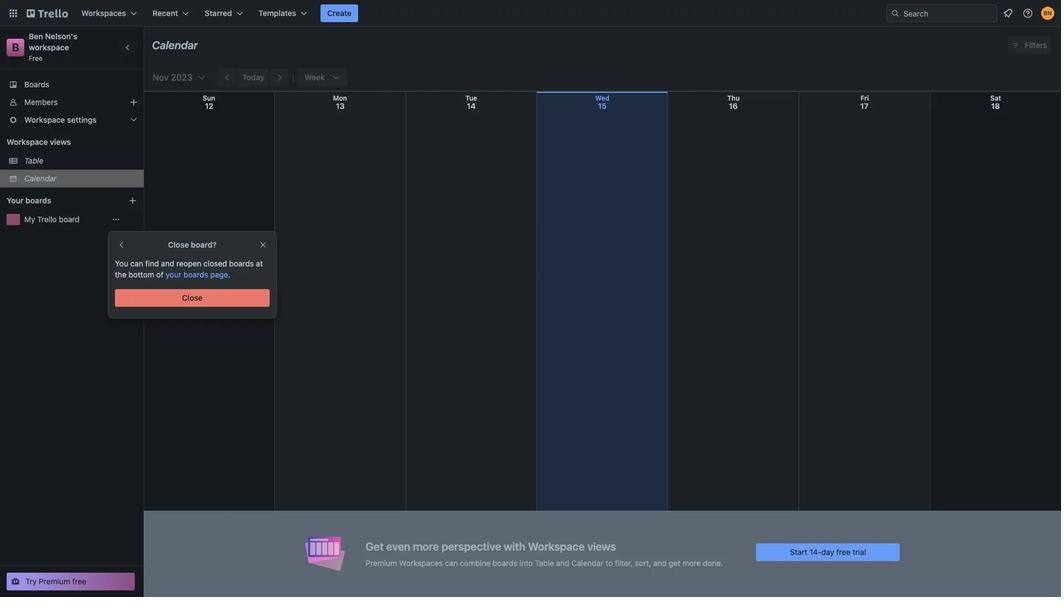 Task type: locate. For each thing, give the bounding box(es) containing it.
boards
[[24, 80, 49, 89]]

0 vertical spatial workspaces
[[81, 8, 126, 18]]

today button
[[238, 69, 269, 86]]

boards down with
[[493, 558, 518, 568]]

perspective
[[442, 540, 502, 553]]

12
[[205, 101, 214, 111]]

week
[[305, 72, 325, 82]]

2023
[[171, 72, 193, 82]]

1 vertical spatial calendar
[[24, 174, 56, 183]]

0 vertical spatial table
[[24, 156, 43, 165]]

table down workspace views
[[24, 156, 43, 165]]

boards up my
[[25, 196, 51, 205]]

search image
[[892, 9, 900, 18]]

b
[[12, 41, 19, 54]]

table inside 'link'
[[24, 156, 43, 165]]

1 vertical spatial can
[[445, 558, 458, 568]]

close popover image
[[259, 241, 268, 249]]

boards inside your boards with 1 items element
[[25, 196, 51, 205]]

filters
[[1025, 40, 1048, 50]]

reopen
[[177, 259, 202, 268]]

1 vertical spatial views
[[588, 540, 617, 553]]

1 vertical spatial workspace
[[7, 137, 48, 147]]

more
[[413, 540, 439, 553], [683, 558, 701, 568]]

1 horizontal spatial table
[[535, 558, 555, 568]]

views inside get even more perspective with workspace views premium workspaces can combine boards into table and calendar to filter, sort, and get more done.
[[588, 540, 617, 553]]

sort,
[[635, 558, 652, 568]]

2 vertical spatial workspace
[[528, 540, 585, 553]]

1 horizontal spatial premium
[[366, 558, 397, 568]]

ben nelson (bennelson96) image
[[1042, 7, 1055, 20]]

0 horizontal spatial more
[[413, 540, 439, 553]]

0 horizontal spatial and
[[161, 259, 174, 268]]

boards
[[25, 196, 51, 205], [229, 259, 254, 268], [184, 270, 208, 279], [493, 558, 518, 568]]

close up reopen
[[168, 240, 189, 249]]

0 vertical spatial calendar
[[152, 39, 198, 51]]

your
[[7, 196, 24, 205]]

members
[[24, 97, 58, 107]]

calendar
[[152, 39, 198, 51], [24, 174, 56, 183], [572, 558, 604, 568]]

0 horizontal spatial calendar
[[24, 174, 56, 183]]

views up to
[[588, 540, 617, 553]]

trello
[[37, 215, 57, 224]]

workspace
[[29, 43, 69, 52]]

views
[[50, 137, 71, 147], [588, 540, 617, 553]]

0 vertical spatial can
[[130, 259, 143, 268]]

1 vertical spatial workspaces
[[399, 558, 443, 568]]

18
[[992, 101, 1001, 111]]

boards inside get even more perspective with workspace views premium workspaces can combine boards into table and calendar to filter, sort, and get more done.
[[493, 558, 518, 568]]

nov 2023 button
[[148, 69, 206, 86]]

boards up .
[[229, 259, 254, 268]]

even
[[387, 540, 411, 553]]

ben nelson's workspace free
[[29, 32, 80, 62]]

filter,
[[615, 558, 633, 568]]

and up the your
[[161, 259, 174, 268]]

0 horizontal spatial free
[[72, 577, 87, 586]]

free right try
[[72, 577, 87, 586]]

0 horizontal spatial workspaces
[[81, 8, 126, 18]]

2 horizontal spatial and
[[654, 558, 667, 568]]

close inside button
[[182, 293, 203, 303]]

close
[[168, 240, 189, 249], [182, 293, 203, 303]]

workspace down workspace settings
[[7, 137, 48, 147]]

13
[[336, 101, 345, 111]]

1 horizontal spatial calendar
[[152, 39, 198, 51]]

1 horizontal spatial views
[[588, 540, 617, 553]]

can inside get even more perspective with workspace views premium workspaces can combine boards into table and calendar to filter, sort, and get more done.
[[445, 558, 458, 568]]

free right day on the right of the page
[[837, 547, 851, 557]]

trial
[[853, 547, 867, 557]]

table right the into
[[535, 558, 555, 568]]

calendar left to
[[572, 558, 604, 568]]

workspace navigation collapse icon image
[[121, 40, 136, 55]]

your boards page link
[[166, 270, 228, 279]]

0 vertical spatial more
[[413, 540, 439, 553]]

more right get
[[683, 558, 701, 568]]

board actions menu image
[[112, 215, 121, 224]]

wed
[[596, 94, 610, 102]]

my trello board link
[[24, 214, 106, 225]]

1 horizontal spatial workspaces
[[399, 558, 443, 568]]

boards link
[[0, 76, 144, 93]]

calendar up "your boards"
[[24, 174, 56, 183]]

0 horizontal spatial premium
[[39, 577, 70, 586]]

filters button
[[1009, 37, 1051, 54]]

combine
[[460, 558, 491, 568]]

can up bottom
[[130, 259, 143, 268]]

free inside button
[[72, 577, 87, 586]]

workspace up the into
[[528, 540, 585, 553]]

workspace inside workspace settings dropdown button
[[24, 115, 65, 124]]

you can find and reopen closed boards at the bottom of
[[115, 259, 263, 279]]

and right the into
[[557, 558, 570, 568]]

start 14-day free trial link
[[757, 543, 901, 561]]

workspaces up workspace navigation collapse icon
[[81, 8, 126, 18]]

close board?
[[168, 240, 217, 249]]

templates
[[259, 8, 296, 18]]

calendar down recent popup button
[[152, 39, 198, 51]]

1 horizontal spatial and
[[557, 558, 570, 568]]

table inside get even more perspective with workspace views premium workspaces can combine boards into table and calendar to filter, sort, and get more done.
[[535, 558, 555, 568]]

0 vertical spatial premium
[[366, 558, 397, 568]]

b link
[[7, 39, 24, 56]]

1 vertical spatial table
[[535, 558, 555, 568]]

find
[[145, 259, 159, 268]]

get
[[366, 540, 384, 553]]

0 notifications image
[[1002, 7, 1015, 20]]

close down 'your boards page' link
[[182, 293, 203, 303]]

of
[[156, 270, 164, 279]]

1 vertical spatial free
[[72, 577, 87, 586]]

your
[[166, 270, 182, 279]]

workspaces
[[81, 8, 126, 18], [399, 558, 443, 568]]

0 horizontal spatial table
[[24, 156, 43, 165]]

0 vertical spatial free
[[837, 547, 851, 557]]

1 horizontal spatial more
[[683, 558, 701, 568]]

workspaces button
[[75, 4, 144, 22]]

0 vertical spatial views
[[50, 137, 71, 147]]

your boards
[[7, 196, 51, 205]]

settings
[[67, 115, 97, 124]]

can left combine
[[445, 558, 458, 568]]

table link
[[24, 155, 137, 166]]

done.
[[703, 558, 724, 568]]

1 vertical spatial premium
[[39, 577, 70, 586]]

and left get
[[654, 558, 667, 568]]

workspace
[[24, 115, 65, 124], [7, 137, 48, 147], [528, 540, 585, 553]]

1 horizontal spatial free
[[837, 547, 851, 557]]

boards inside you can find and reopen closed boards at the bottom of
[[229, 259, 254, 268]]

templates button
[[252, 4, 314, 22]]

2 horizontal spatial calendar
[[572, 558, 604, 568]]

create button
[[321, 4, 358, 22]]

workspace settings
[[24, 115, 97, 124]]

16
[[730, 101, 738, 111]]

with
[[504, 540, 526, 553]]

workspace down members
[[24, 115, 65, 124]]

add board image
[[128, 196, 137, 205]]

primary element
[[0, 0, 1062, 27]]

fri
[[861, 94, 870, 102]]

premium down 'get'
[[366, 558, 397, 568]]

0 vertical spatial close
[[168, 240, 189, 249]]

0 vertical spatial workspace
[[24, 115, 65, 124]]

workspaces down even at the left of the page
[[399, 558, 443, 568]]

return to previous screen image
[[117, 241, 126, 249]]

2 vertical spatial calendar
[[572, 558, 604, 568]]

1 vertical spatial close
[[182, 293, 203, 303]]

premium right try
[[39, 577, 70, 586]]

0 horizontal spatial can
[[130, 259, 143, 268]]

1 horizontal spatial can
[[445, 558, 458, 568]]

bottom
[[129, 270, 154, 279]]

views down workspace settings
[[50, 137, 71, 147]]

free
[[837, 547, 851, 557], [72, 577, 87, 586]]

can
[[130, 259, 143, 268], [445, 558, 458, 568]]

back to home image
[[27, 4, 68, 22]]

boards down reopen
[[184, 270, 208, 279]]

more right even at the left of the page
[[413, 540, 439, 553]]

table
[[24, 156, 43, 165], [535, 558, 555, 568]]

close for close
[[182, 293, 203, 303]]



Task type: describe. For each thing, give the bounding box(es) containing it.
you
[[115, 259, 128, 268]]

get
[[669, 558, 681, 568]]

at
[[256, 259, 263, 268]]

start
[[791, 547, 808, 557]]

14
[[467, 101, 476, 111]]

sat
[[991, 94, 1002, 102]]

week button
[[298, 69, 347, 86]]

close button
[[115, 289, 270, 307]]

sun
[[203, 94, 215, 102]]

nov
[[153, 72, 169, 82]]

14-
[[810, 547, 822, 557]]

workspace views
[[7, 137, 71, 147]]

recent
[[153, 8, 178, 18]]

premium inside button
[[39, 577, 70, 586]]

mon
[[333, 94, 347, 102]]

calendar inside get even more perspective with workspace views premium workspaces can combine boards into table and calendar to filter, sort, and get more done.
[[572, 558, 604, 568]]

board
[[59, 215, 80, 224]]

try
[[25, 577, 37, 586]]

page
[[210, 270, 228, 279]]

ben nelson's workspace link
[[29, 32, 80, 52]]

starred button
[[198, 4, 250, 22]]

open information menu image
[[1023, 8, 1034, 19]]

1 vertical spatial more
[[683, 558, 701, 568]]

and inside you can find and reopen closed boards at the bottom of
[[161, 259, 174, 268]]

today
[[243, 72, 265, 82]]

premium inside get even more perspective with workspace views premium workspaces can combine boards into table and calendar to filter, sort, and get more done.
[[366, 558, 397, 568]]

.
[[228, 270, 231, 279]]

workspace inside get even more perspective with workspace views premium workspaces can combine boards into table and calendar to filter, sort, and get more done.
[[528, 540, 585, 553]]

workspaces inside workspaces 'popup button'
[[81, 8, 126, 18]]

15
[[599, 101, 607, 111]]

to
[[606, 558, 613, 568]]

into
[[520, 558, 533, 568]]

free
[[29, 54, 43, 62]]

workspace for workspace views
[[7, 137, 48, 147]]

your boards with 1 items element
[[7, 194, 112, 207]]

Search field
[[900, 5, 997, 22]]

workspaces inside get even more perspective with workspace views premium workspaces can combine boards into table and calendar to filter, sort, and get more done.
[[399, 558, 443, 568]]

board?
[[191, 240, 217, 249]]

your boards page .
[[166, 270, 231, 279]]

calendar link
[[24, 173, 137, 184]]

close for close board?
[[168, 240, 189, 249]]

recent button
[[146, 4, 196, 22]]

start 14-day free trial
[[791, 547, 867, 557]]

members link
[[0, 93, 144, 111]]

day
[[822, 547, 835, 557]]

tue
[[466, 94, 478, 102]]

closed
[[204, 259, 227, 268]]

my
[[24, 215, 35, 224]]

nov 2023
[[153, 72, 193, 82]]

ben
[[29, 32, 43, 41]]

workspace settings button
[[0, 111, 144, 129]]

get even more perspective with workspace views premium workspaces can combine boards into table and calendar to filter, sort, and get more done.
[[366, 540, 724, 568]]

the
[[115, 270, 127, 279]]

my trello board
[[24, 215, 80, 224]]

17
[[861, 101, 869, 111]]

try premium free
[[25, 577, 87, 586]]

Calendar text field
[[152, 35, 198, 56]]

workspace for workspace settings
[[24, 115, 65, 124]]

starred
[[205, 8, 232, 18]]

thu
[[728, 94, 740, 102]]

try premium free button
[[7, 573, 135, 591]]

0 horizontal spatial views
[[50, 137, 71, 147]]

nelson's
[[45, 32, 78, 41]]

can inside you can find and reopen closed boards at the bottom of
[[130, 259, 143, 268]]

create
[[327, 8, 352, 18]]



Task type: vqa. For each thing, say whether or not it's contained in the screenshot.
views to the left
yes



